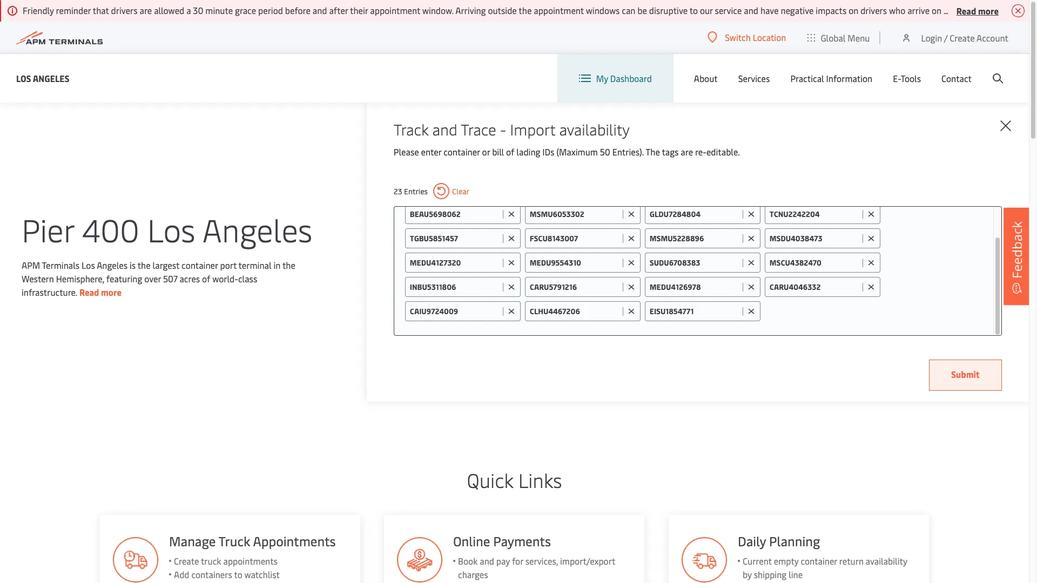 Task type: describe. For each thing, give the bounding box(es) containing it.
my dashboard button
[[579, 54, 652, 103]]

los for 400
[[147, 208, 195, 251]]

online payments book and pay for services, import/export charges
[[454, 533, 616, 581]]

clear button
[[433, 183, 470, 199]]

track
[[394, 119, 429, 139]]

and inside online payments book and pay for services, import/export charges
[[480, 556, 495, 568]]

apm
[[22, 259, 40, 271]]

container for please
[[444, 146, 480, 158]]

read for read more link
[[79, 286, 99, 298]]

arriving
[[456, 4, 486, 16]]

e-
[[894, 72, 901, 84]]

tags
[[662, 146, 679, 158]]

of inside apm terminals los angeles is the largest container port terminal in the western hemisphere, featuring over 507 acres of world-class infrastructure.
[[202, 273, 210, 285]]

read more link
[[79, 286, 122, 298]]

western
[[22, 273, 54, 285]]

enter
[[421, 146, 442, 158]]

400
[[82, 208, 139, 251]]

clear
[[452, 186, 470, 196]]

30
[[193, 4, 203, 16]]

read more for read more link
[[79, 286, 122, 298]]

and left have on the top
[[744, 4, 759, 16]]

2 drivers from the left
[[861, 4, 888, 16]]

1 that from the left
[[93, 4, 109, 16]]

bill
[[492, 146, 504, 158]]

manage
[[169, 533, 216, 550]]

los angeles link
[[16, 72, 69, 85]]

0 vertical spatial los
[[16, 72, 31, 84]]

re-
[[696, 146, 707, 158]]

port
[[220, 259, 237, 271]]

book
[[459, 556, 478, 568]]

please enter container or bill of lading ids (maximum 50 entries). the tags are re-editable.
[[394, 146, 740, 158]]

e-tools
[[894, 72, 922, 84]]

la secondary image
[[73, 275, 262, 437]]

containers
[[191, 569, 232, 581]]

is
[[130, 259, 136, 271]]

class
[[238, 273, 257, 285]]

disruptive
[[650, 4, 688, 16]]

feedback
[[1009, 222, 1026, 279]]

import
[[510, 119, 556, 139]]

track and trace - import availability
[[394, 119, 630, 139]]

information
[[827, 72, 873, 84]]

pier 400 los angeles
[[22, 208, 313, 251]]

largest
[[153, 259, 180, 271]]

manager truck appointments - 53 image
[[113, 538, 158, 583]]

acres
[[180, 273, 200, 285]]

the
[[646, 146, 660, 158]]

for
[[513, 556, 524, 568]]

online
[[454, 533, 491, 550]]

2 horizontal spatial the
[[519, 4, 532, 16]]

window.
[[423, 4, 454, 16]]

period
[[258, 4, 283, 16]]

links
[[519, 467, 562, 493]]

my dashboard
[[597, 72, 652, 84]]

time.
[[944, 4, 963, 16]]

quick links
[[467, 467, 562, 493]]

terminals
[[42, 259, 80, 271]]

1 horizontal spatial create
[[950, 32, 975, 44]]

angeles for pier 400 los angeles
[[202, 208, 313, 251]]

my
[[597, 72, 609, 84]]

0 vertical spatial to
[[690, 4, 698, 16]]

1 drivers from the left
[[111, 4, 138, 16]]

services,
[[526, 556, 559, 568]]

more for 'read more' button
[[979, 5, 999, 16]]

minute
[[206, 4, 233, 16]]

current empty container return availability by shipping line
[[743, 556, 908, 581]]

their
[[350, 4, 368, 16]]

or
[[482, 146, 490, 158]]

and left after
[[313, 4, 327, 16]]

watchlist
[[244, 569, 280, 581]]

login / create account
[[922, 32, 1009, 44]]

1 horizontal spatial are
[[681, 146, 693, 158]]

availability inside current empty container return availability by shipping line
[[867, 556, 908, 568]]

infrastructure.
[[22, 286, 77, 298]]

contact
[[942, 72, 972, 84]]

terminal
[[239, 259, 272, 271]]

payments
[[494, 533, 552, 550]]

current
[[743, 556, 772, 568]]

before
[[285, 4, 311, 16]]

services
[[739, 72, 770, 84]]

friendly reminder that drivers are allowed a 30 minute grace period before and after their appointment window. arriving outside the appointment windows can be disruptive to our service and have negative impacts on drivers who arrive on time. drivers that arrive o
[[23, 4, 1038, 16]]

-
[[500, 119, 507, 139]]

by
[[743, 569, 752, 581]]

read for 'read more' button
[[957, 5, 977, 16]]

global menu
[[821, 32, 870, 44]]

/
[[945, 32, 948, 44]]

2 arrive from the left
[[1013, 4, 1035, 16]]

23
[[394, 186, 402, 196]]

truck
[[218, 533, 250, 550]]

after
[[329, 4, 348, 16]]

who
[[890, 4, 906, 16]]

0 horizontal spatial availability
[[560, 119, 630, 139]]

editable.
[[707, 146, 740, 158]]

switch
[[725, 31, 751, 43]]

pier
[[22, 208, 74, 251]]

our
[[700, 4, 713, 16]]



Task type: vqa. For each thing, say whether or not it's contained in the screenshot.
left THE OPERATIONS
no



Task type: locate. For each thing, give the bounding box(es) containing it.
daily planning
[[739, 533, 821, 550]]

account
[[977, 32, 1009, 44]]

read more for 'read more' button
[[957, 5, 999, 16]]

0 vertical spatial are
[[140, 4, 152, 16]]

0 horizontal spatial drivers
[[111, 4, 138, 16]]

0 horizontal spatial are
[[140, 4, 152, 16]]

1 horizontal spatial appointment
[[534, 4, 584, 16]]

global
[[821, 32, 846, 44]]

tools
[[901, 72, 922, 84]]

read down hemisphere,
[[79, 286, 99, 298]]

practical
[[791, 72, 825, 84]]

have
[[761, 4, 779, 16]]

a
[[187, 4, 191, 16]]

0 horizontal spatial container
[[182, 259, 218, 271]]

read more down hemisphere,
[[79, 286, 122, 298]]

container for current
[[801, 556, 838, 568]]

1 vertical spatial create
[[174, 556, 199, 568]]

0 vertical spatial create
[[950, 32, 975, 44]]

1 horizontal spatial container
[[444, 146, 480, 158]]

orange club loyalty program - 56 image
[[682, 538, 728, 583]]

appointment left windows
[[534, 4, 584, 16]]

1 vertical spatial read
[[79, 286, 99, 298]]

planning
[[770, 533, 821, 550]]

los
[[16, 72, 31, 84], [147, 208, 195, 251], [82, 259, 95, 271]]

2 vertical spatial angeles
[[97, 259, 128, 271]]

global menu button
[[797, 21, 881, 54]]

and up enter at the left top of the page
[[433, 119, 458, 139]]

are left re-
[[681, 146, 693, 158]]

container
[[444, 146, 480, 158], [182, 259, 218, 271], [801, 556, 838, 568]]

practical information
[[791, 72, 873, 84]]

2 on from the left
[[932, 4, 942, 16]]

angeles for apm terminals los angeles is the largest container port terminal in the western hemisphere, featuring over 507 acres of world-class infrastructure.
[[97, 259, 128, 271]]

0 vertical spatial container
[[444, 146, 480, 158]]

of right bill at left
[[506, 146, 515, 158]]

entries
[[404, 186, 428, 196]]

appointment right their
[[370, 4, 421, 16]]

location
[[753, 31, 787, 43]]

0 horizontal spatial that
[[93, 4, 109, 16]]

are
[[140, 4, 152, 16], [681, 146, 693, 158]]

and
[[313, 4, 327, 16], [744, 4, 759, 16], [433, 119, 458, 139], [480, 556, 495, 568]]

read
[[957, 5, 977, 16], [79, 286, 99, 298]]

1 horizontal spatial on
[[932, 4, 942, 16]]

in
[[274, 259, 281, 271]]

ids
[[543, 146, 555, 158]]

daily
[[739, 533, 767, 550]]

read inside button
[[957, 5, 977, 16]]

0 horizontal spatial arrive
[[908, 4, 930, 16]]

to down appointments
[[234, 569, 242, 581]]

1 horizontal spatial of
[[506, 146, 515, 158]]

drivers left who
[[861, 4, 888, 16]]

2 vertical spatial los
[[82, 259, 95, 271]]

los for terminals
[[82, 259, 95, 271]]

0 vertical spatial more
[[979, 5, 999, 16]]

the right is
[[138, 259, 151, 271]]

read more button
[[957, 4, 999, 17]]

1 horizontal spatial los
[[82, 259, 95, 271]]

read more
[[957, 5, 999, 16], [79, 286, 122, 298]]

0 vertical spatial angeles
[[33, 72, 69, 84]]

login
[[922, 32, 943, 44]]

1 horizontal spatial angeles
[[97, 259, 128, 271]]

angeles inside apm terminals los angeles is the largest container port terminal in the western hemisphere, featuring over 507 acres of world-class infrastructure.
[[97, 259, 128, 271]]

import/export
[[561, 556, 616, 568]]

pay
[[497, 556, 511, 568]]

e-tools button
[[894, 54, 922, 103]]

practical information button
[[791, 54, 873, 103]]

los inside apm terminals los angeles is the largest container port terminal in the western hemisphere, featuring over 507 acres of world-class infrastructure.
[[82, 259, 95, 271]]

of
[[506, 146, 515, 158], [202, 273, 210, 285]]

50
[[600, 146, 611, 158]]

of right acres
[[202, 273, 210, 285]]

1 horizontal spatial to
[[690, 4, 698, 16]]

tariffs - 131 image
[[398, 538, 443, 583]]

1 vertical spatial are
[[681, 146, 693, 158]]

service
[[715, 4, 742, 16]]

arrive left o
[[1013, 4, 1035, 16]]

507
[[163, 273, 178, 285]]

Entered ID text field
[[530, 209, 620, 219], [650, 209, 740, 219], [410, 233, 500, 244], [410, 282, 500, 292], [770, 282, 860, 292], [410, 306, 500, 317], [650, 306, 740, 317]]

read up login / create account
[[957, 5, 977, 16]]

1 on from the left
[[849, 4, 859, 16]]

switch location
[[725, 31, 787, 43]]

the right the outside
[[519, 4, 532, 16]]

1 vertical spatial angeles
[[202, 208, 313, 251]]

availability right return
[[867, 556, 908, 568]]

that left close alert icon
[[995, 4, 1011, 16]]

0 horizontal spatial read more
[[79, 286, 122, 298]]

1 horizontal spatial more
[[979, 5, 999, 16]]

0 horizontal spatial to
[[234, 569, 242, 581]]

be
[[638, 4, 647, 16]]

1 horizontal spatial read more
[[957, 5, 999, 16]]

1 appointment from the left
[[370, 4, 421, 16]]

0 vertical spatial availability
[[560, 119, 630, 139]]

0 horizontal spatial of
[[202, 273, 210, 285]]

add
[[174, 569, 189, 581]]

that right reminder on the top
[[93, 4, 109, 16]]

Entered ID text field
[[410, 209, 500, 219], [770, 209, 860, 219], [530, 233, 620, 244], [650, 233, 740, 244], [770, 233, 860, 244], [410, 258, 500, 268], [530, 258, 620, 268], [650, 258, 740, 268], [770, 258, 860, 268], [530, 282, 620, 292], [650, 282, 740, 292], [530, 306, 620, 317]]

0 horizontal spatial more
[[101, 286, 122, 298]]

the right in
[[283, 259, 296, 271]]

0 horizontal spatial create
[[174, 556, 199, 568]]

submit
[[952, 369, 980, 380]]

1 vertical spatial more
[[101, 286, 122, 298]]

please
[[394, 146, 419, 158]]

1 vertical spatial container
[[182, 259, 218, 271]]

2 horizontal spatial los
[[147, 208, 195, 251]]

manage truck appointments create truck appointments add containers to watchlist
[[169, 533, 336, 581]]

0 vertical spatial of
[[506, 146, 515, 158]]

2 horizontal spatial angeles
[[202, 208, 313, 251]]

create right / at the right top
[[950, 32, 975, 44]]

1 vertical spatial availability
[[867, 556, 908, 568]]

more
[[979, 5, 999, 16], [101, 286, 122, 298]]

1 horizontal spatial the
[[283, 259, 296, 271]]

1 vertical spatial to
[[234, 569, 242, 581]]

on right impacts
[[849, 4, 859, 16]]

container up acres
[[182, 259, 218, 271]]

over
[[144, 273, 161, 285]]

negative
[[781, 4, 814, 16]]

0 horizontal spatial on
[[849, 4, 859, 16]]

availability up 50
[[560, 119, 630, 139]]

apm terminals los angeles is the largest container port terminal in the western hemisphere, featuring over 507 acres of world-class infrastructure.
[[22, 259, 296, 298]]

about button
[[694, 54, 718, 103]]

hemisphere,
[[56, 273, 104, 285]]

1 vertical spatial of
[[202, 273, 210, 285]]

close alert image
[[1012, 4, 1025, 17]]

drivers left the allowed
[[111, 4, 138, 16]]

featuring
[[106, 273, 142, 285]]

the
[[519, 4, 532, 16], [138, 259, 151, 271], [283, 259, 296, 271]]

more inside button
[[979, 5, 999, 16]]

more up account on the top right
[[979, 5, 999, 16]]

container inside current empty container return availability by shipping line
[[801, 556, 838, 568]]

1 horizontal spatial that
[[995, 4, 1011, 16]]

lading
[[517, 146, 541, 158]]

menu
[[848, 32, 870, 44]]

container left or
[[444, 146, 480, 158]]

1 vertical spatial read more
[[79, 286, 122, 298]]

appointments
[[223, 556, 277, 568]]

0 horizontal spatial appointment
[[370, 4, 421, 16]]

1 horizontal spatial availability
[[867, 556, 908, 568]]

create inside manage truck appointments create truck appointments add containers to watchlist
[[174, 556, 199, 568]]

1 horizontal spatial read
[[957, 5, 977, 16]]

read more up login / create account
[[957, 5, 999, 16]]

allowed
[[154, 4, 184, 16]]

(maximum
[[557, 146, 598, 158]]

about
[[694, 72, 718, 84]]

on
[[849, 4, 859, 16], [932, 4, 942, 16]]

0 horizontal spatial read
[[79, 286, 99, 298]]

more for read more link
[[101, 286, 122, 298]]

2 that from the left
[[995, 4, 1011, 16]]

0 horizontal spatial los
[[16, 72, 31, 84]]

appointments
[[253, 533, 336, 550]]

to left our
[[690, 4, 698, 16]]

empty
[[775, 556, 799, 568]]

to
[[690, 4, 698, 16], [234, 569, 242, 581]]

0 vertical spatial read more
[[957, 5, 999, 16]]

windows
[[586, 4, 620, 16]]

arrive right who
[[908, 4, 930, 16]]

more down featuring
[[101, 286, 122, 298]]

return
[[840, 556, 864, 568]]

1 horizontal spatial arrive
[[1013, 4, 1035, 16]]

can
[[622, 4, 636, 16]]

and left pay at the bottom of page
[[480, 556, 495, 568]]

create up add
[[174, 556, 199, 568]]

drivers
[[966, 4, 993, 16]]

container inside apm terminals los angeles is the largest container port terminal in the western hemisphere, featuring over 507 acres of world-class infrastructure.
[[182, 259, 218, 271]]

are left the allowed
[[140, 4, 152, 16]]

0 horizontal spatial angeles
[[33, 72, 69, 84]]

world-
[[212, 273, 238, 285]]

grace
[[235, 4, 256, 16]]

to inside manage truck appointments create truck appointments add containers to watchlist
[[234, 569, 242, 581]]

2 vertical spatial container
[[801, 556, 838, 568]]

container up line
[[801, 556, 838, 568]]

1 arrive from the left
[[908, 4, 930, 16]]

on left time.
[[932, 4, 942, 16]]

feedback button
[[1004, 208, 1031, 305]]

0 vertical spatial read
[[957, 5, 977, 16]]

2 appointment from the left
[[534, 4, 584, 16]]

los angeles
[[16, 72, 69, 84]]

services button
[[739, 54, 770, 103]]

line
[[789, 569, 803, 581]]

2 horizontal spatial container
[[801, 556, 838, 568]]

availability
[[560, 119, 630, 139], [867, 556, 908, 568]]

shipping
[[755, 569, 787, 581]]

0 horizontal spatial the
[[138, 259, 151, 271]]

drivers
[[111, 4, 138, 16], [861, 4, 888, 16]]

1 vertical spatial los
[[147, 208, 195, 251]]

1 horizontal spatial drivers
[[861, 4, 888, 16]]

create
[[950, 32, 975, 44], [174, 556, 199, 568]]



